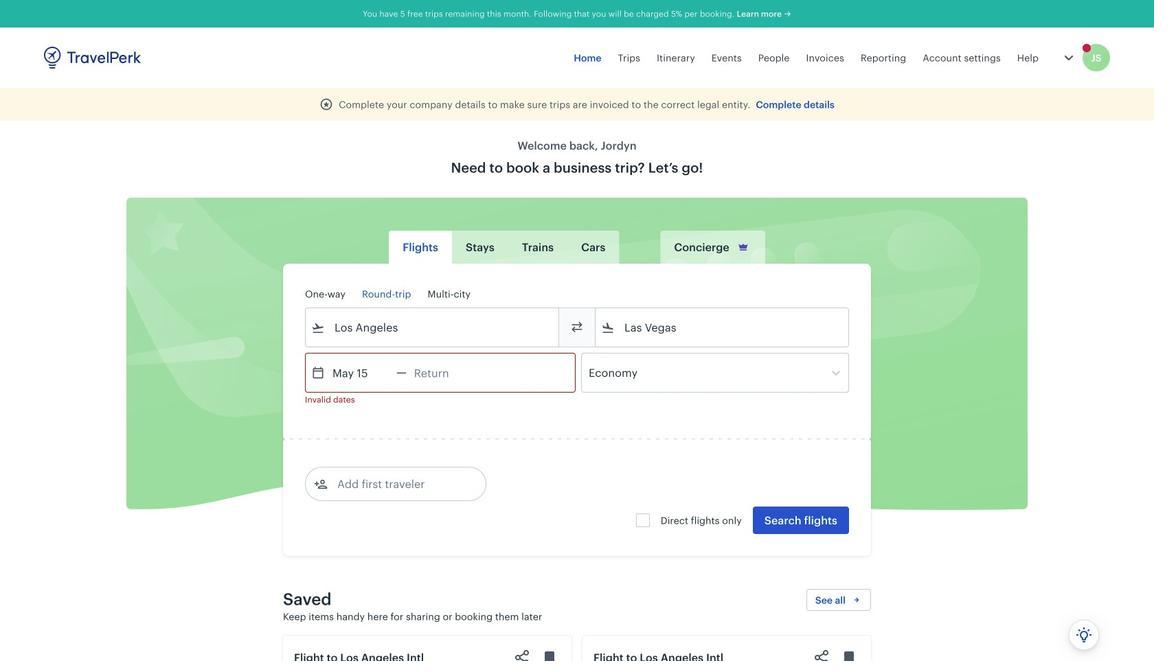 Task type: locate. For each thing, give the bounding box(es) containing it.
From search field
[[325, 317, 541, 339]]



Task type: describe. For each thing, give the bounding box(es) containing it.
Depart text field
[[325, 354, 396, 392]]

Return text field
[[407, 354, 478, 392]]

To search field
[[615, 317, 831, 339]]

Add first traveler search field
[[328, 473, 471, 495]]



Task type: vqa. For each thing, say whether or not it's contained in the screenshot.
from SEARCH FIELD at the left of the page
yes



